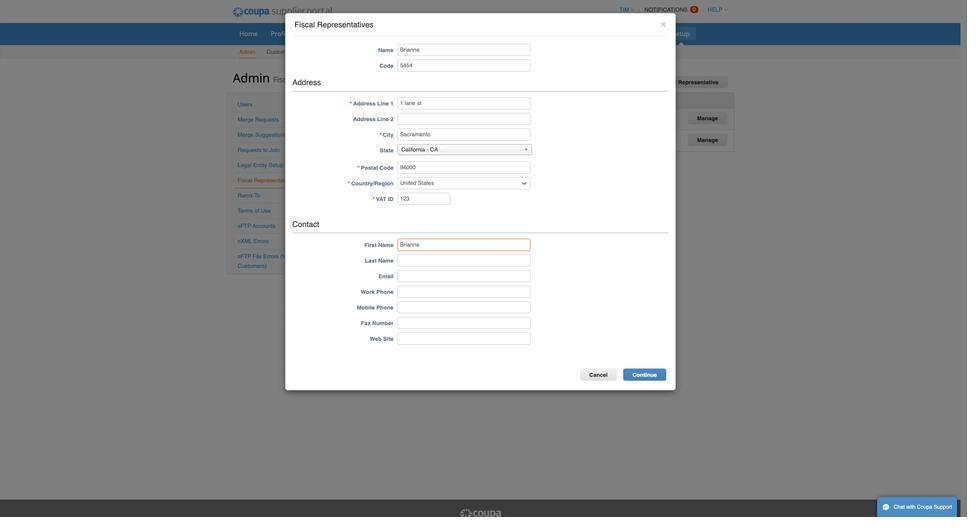 Task type: vqa. For each thing, say whether or not it's contained in the screenshot.
Entity
yes



Task type: describe. For each thing, give the bounding box(es) containing it.
support
[[934, 504, 952, 510]]

sftp accounts link
[[238, 223, 276, 229]]

to
[[263, 147, 268, 153]]

sftp for sftp file errors (to customers)
[[238, 253, 251, 260]]

merge requests
[[238, 116, 279, 123]]

merge for merge requests
[[238, 116, 254, 123]]

home
[[239, 29, 258, 38]]

0 vertical spatial id
[[473, 97, 478, 103]]

Web Site text field
[[398, 333, 531, 345]]

setup link
[[667, 27, 696, 40]]

invoices
[[437, 29, 462, 38]]

2 code from the top
[[380, 164, 394, 171]]

0 vertical spatial country/region
[[376, 97, 418, 103]]

cancel button
[[580, 369, 617, 381]]

file
[[253, 253, 262, 260]]

* address line 1
[[350, 100, 394, 107]]

0 vertical spatial fiscal representatives
[[295, 20, 374, 29]]

states for first manage link from the top
[[393, 112, 409, 119]]

* vat id
[[373, 196, 394, 202]]

accounts
[[253, 223, 276, 229]]

* city
[[380, 131, 394, 138]]

0 vertical spatial coupa supplier portal image
[[226, 1, 338, 23]]

to
[[254, 192, 260, 199]]

sftp file errors (to customers) link
[[238, 253, 287, 269]]

* for * country/region
[[348, 180, 350, 187]]

states for 1st manage link from the bottom
[[393, 134, 409, 141]]

last name
[[365, 258, 394, 264]]

customer
[[267, 49, 291, 55]]

fiscal down legal
[[238, 177, 252, 184]]

terms
[[238, 208, 253, 214]]

legal entity setup link
[[238, 162, 284, 168]]

admin for admin
[[239, 49, 255, 55]]

2 manage link from the top
[[688, 134, 728, 146]]

* postal code
[[358, 164, 394, 171]]

Work Phone text field
[[398, 286, 531, 298]]

united states for first manage link from the top
[[375, 112, 409, 119]]

1 vertical spatial requests
[[238, 147, 262, 153]]

representatives inside admin fiscal representatives
[[295, 74, 354, 85]]

add-ons link
[[629, 27, 665, 40]]

2
[[391, 116, 394, 122]]

Last Name text field
[[398, 255, 531, 267]]

associated tax registrations
[[508, 97, 587, 103]]

remit-to link
[[238, 192, 260, 199]]

23432
[[461, 112, 477, 119]]

* for * city
[[380, 131, 382, 138]]

* for * postal code
[[358, 164, 360, 171]]

1 name from the top
[[378, 47, 394, 53]]

admin for admin fiscal representatives
[[233, 69, 270, 86]]

work
[[361, 289, 375, 295]]

service/time sheets link
[[332, 27, 404, 40]]

address line 2
[[353, 116, 394, 122]]

fiscal inside admin fiscal representatives
[[273, 74, 293, 85]]

2 vertical spatial representatives
[[254, 177, 295, 184]]

cxml errors link
[[238, 238, 269, 244]]

Name text field
[[398, 44, 531, 56]]

name for last name
[[378, 258, 394, 264]]

continue button
[[624, 369, 666, 381]]

add-
[[634, 29, 649, 38]]

california - ca
[[402, 146, 438, 153]]

mobile
[[357, 305, 375, 311]]

orders link
[[298, 27, 330, 40]]

customers)
[[238, 263, 267, 269]]

fax number
[[361, 320, 394, 327]]

first
[[365, 242, 377, 249]]

use
[[261, 208, 271, 214]]

Email text field
[[398, 270, 531, 282]]

1
[[391, 100, 394, 107]]

business
[[514, 29, 541, 38]]

service/time sheets
[[338, 29, 399, 38]]

customer setup link
[[266, 47, 308, 58]]

Fax Number text field
[[398, 317, 531, 329]]

catalogs link
[[469, 27, 507, 40]]

state
[[380, 147, 394, 154]]

address for address
[[292, 78, 321, 87]]

Code text field
[[398, 59, 531, 72]]

1 vertical spatial setup
[[293, 49, 308, 55]]

Address Line 2 text field
[[398, 113, 531, 125]]

2 line from the top
[[377, 116, 389, 122]]

orders
[[304, 29, 325, 38]]

requests to join
[[238, 147, 280, 153]]

catalogs
[[475, 29, 501, 38]]

contact
[[292, 220, 319, 229]]

add fiscal representative
[[648, 79, 719, 86]]

email
[[379, 273, 394, 280]]

suggestions
[[255, 132, 286, 138]]

1 horizontal spatial coupa supplier portal image
[[459, 509, 502, 517]]

1 united from the top
[[375, 112, 392, 119]]

Mobile Phone text field
[[398, 302, 531, 314]]

mobile phone
[[357, 305, 394, 311]]

× button
[[661, 19, 666, 29]]

number
[[372, 320, 394, 327]]

cxml errors
[[238, 238, 269, 244]]

legal
[[238, 162, 252, 168]]

terms of use
[[238, 208, 271, 214]]

* for * vat id
[[373, 196, 375, 202]]

users link
[[238, 101, 252, 108]]

remit-to
[[238, 192, 260, 199]]

add
[[648, 79, 659, 86]]

entity
[[253, 162, 267, 168]]

remit-
[[238, 192, 254, 199]]

manage for 1st manage link from the bottom
[[697, 137, 718, 143]]

site
[[383, 336, 394, 342]]



Task type: locate. For each thing, give the bounding box(es) containing it.
1 vertical spatial united states
[[375, 134, 409, 141]]

0 vertical spatial line
[[377, 100, 389, 107]]

0 horizontal spatial tax
[[462, 97, 471, 103]]

with
[[907, 504, 916, 510]]

2 vertical spatial setup
[[269, 162, 284, 168]]

0 horizontal spatial id
[[388, 196, 394, 202]]

0 vertical spatial code
[[380, 62, 394, 69]]

0 vertical spatial phone
[[376, 289, 394, 295]]

×
[[661, 19, 666, 29]]

3 name from the top
[[378, 258, 394, 264]]

fiscal
[[295, 20, 315, 29], [273, 74, 293, 85], [661, 79, 677, 86], [238, 177, 252, 184]]

0 vertical spatial setup
[[673, 29, 690, 38]]

1 sftp from the top
[[238, 223, 251, 229]]

2 phone from the top
[[376, 305, 394, 311]]

requests up suggestions
[[255, 116, 279, 123]]

united states for 1st manage link from the bottom
[[375, 134, 409, 141]]

business performance link
[[508, 27, 588, 40]]

postal
[[361, 164, 378, 171]]

1 vertical spatial coupa supplier portal image
[[459, 509, 502, 517]]

1 vertical spatial manage link
[[688, 134, 728, 146]]

name down 'sheets'
[[378, 47, 394, 53]]

2 merge from the top
[[238, 132, 254, 138]]

1 vertical spatial admin
[[233, 69, 270, 86]]

requests to join link
[[238, 147, 280, 153]]

add-ons
[[634, 29, 660, 38]]

city
[[383, 131, 394, 138]]

of
[[255, 208, 259, 214]]

0 vertical spatial representatives
[[317, 20, 374, 29]]

None text field
[[398, 128, 531, 141], [398, 161, 531, 174], [398, 193, 450, 205], [398, 128, 531, 141], [398, 161, 531, 174], [398, 193, 450, 205]]

name right the first
[[378, 242, 394, 249]]

code right postal on the left
[[380, 164, 394, 171]]

asn
[[412, 29, 424, 38]]

california - ca link
[[398, 144, 532, 155]]

2 manage from the top
[[697, 137, 718, 143]]

0 vertical spatial errors
[[254, 238, 269, 244]]

united states down 1
[[375, 112, 409, 119]]

address down * address line 1
[[353, 116, 376, 122]]

sftp inside sftp file errors (to customers)
[[238, 253, 251, 260]]

0 vertical spatial manage
[[697, 115, 718, 121]]

2 united states from the top
[[375, 134, 409, 141]]

setup right customer
[[293, 49, 308, 55]]

admin link
[[239, 47, 256, 58]]

1 vertical spatial representatives
[[295, 74, 354, 85]]

code
[[380, 62, 394, 69], [380, 164, 394, 171]]

coupa
[[917, 504, 933, 510]]

1 vertical spatial id
[[388, 196, 394, 202]]

0 vertical spatial states
[[393, 112, 409, 119]]

1 horizontal spatial tax
[[540, 97, 549, 103]]

1 vertical spatial manage
[[697, 137, 718, 143]]

customer setup
[[267, 49, 308, 55]]

0 horizontal spatial coupa supplier portal image
[[226, 1, 338, 23]]

manage
[[697, 115, 718, 121], [697, 137, 718, 143]]

vat
[[376, 196, 387, 202]]

1 manage from the top
[[697, 115, 718, 121]]

chat with coupa support
[[894, 504, 952, 510]]

ons
[[649, 29, 660, 38]]

sftp
[[238, 223, 251, 229], [238, 253, 251, 260]]

1 vertical spatial merge
[[238, 132, 254, 138]]

0 vertical spatial name
[[378, 47, 394, 53]]

address for address line 2
[[353, 116, 376, 122]]

manage for first manage link from the top
[[697, 115, 718, 121]]

admin down admin link
[[233, 69, 270, 86]]

2 horizontal spatial setup
[[673, 29, 690, 38]]

1 vertical spatial phone
[[376, 305, 394, 311]]

address down customer setup link
[[292, 78, 321, 87]]

2 united from the top
[[375, 134, 392, 141]]

tax id
[[462, 97, 478, 103]]

1 horizontal spatial id
[[473, 97, 478, 103]]

requests
[[255, 116, 279, 123], [238, 147, 262, 153]]

1 vertical spatial united
[[375, 134, 392, 141]]

1 vertical spatial states
[[393, 134, 409, 141]]

1 vertical spatial fiscal representatives
[[238, 177, 295, 184]]

sftp for sftp accounts
[[238, 223, 251, 229]]

states
[[393, 112, 409, 119], [393, 134, 409, 141]]

address up address line 2
[[353, 100, 376, 107]]

1 vertical spatial code
[[380, 164, 394, 171]]

united down 1
[[375, 112, 392, 119]]

sourcing
[[595, 29, 621, 38]]

fiscal right profile
[[295, 20, 315, 29]]

1 vertical spatial sftp
[[238, 253, 251, 260]]

phone for work phone
[[376, 289, 394, 295]]

fiscal down customer setup link
[[273, 74, 293, 85]]

2 sftp from the top
[[238, 253, 251, 260]]

phone up the number
[[376, 305, 394, 311]]

add fiscal representative link
[[639, 76, 728, 88]]

2 vertical spatial address
[[353, 116, 376, 122]]

country/region down postal on the left
[[351, 180, 394, 187]]

1 phone from the top
[[376, 289, 394, 295]]

associated
[[508, 97, 538, 103]]

home link
[[234, 27, 264, 40]]

code down 'sheets'
[[380, 62, 394, 69]]

* for * address line 1
[[350, 100, 352, 107]]

phone down email
[[376, 289, 394, 295]]

tax right "associated"
[[540, 97, 549, 103]]

* country/region
[[348, 180, 394, 187]]

1 manage link from the top
[[688, 112, 728, 124]]

users
[[238, 101, 252, 108]]

name right last
[[378, 258, 394, 264]]

united states up state
[[375, 134, 409, 141]]

1 line from the top
[[377, 100, 389, 107]]

0 vertical spatial sftp
[[238, 223, 251, 229]]

merge
[[238, 116, 254, 123], [238, 132, 254, 138]]

setup down join
[[269, 162, 284, 168]]

1 horizontal spatial setup
[[293, 49, 308, 55]]

sftp up the customers)
[[238, 253, 251, 260]]

id up "23432"
[[473, 97, 478, 103]]

1 merge from the top
[[238, 116, 254, 123]]

errors inside sftp file errors (to customers)
[[263, 253, 279, 260]]

0 vertical spatial admin
[[239, 49, 255, 55]]

manage link
[[688, 112, 728, 124], [688, 134, 728, 146]]

0 vertical spatial address
[[292, 78, 321, 87]]

cxml
[[238, 238, 252, 244]]

0 vertical spatial requests
[[255, 116, 279, 123]]

1 tax from the left
[[462, 97, 471, 103]]

phone
[[376, 289, 394, 295], [376, 305, 394, 311]]

sftp up cxml
[[238, 223, 251, 229]]

web
[[370, 336, 382, 342]]

0 horizontal spatial setup
[[269, 162, 284, 168]]

merge down merge requests link
[[238, 132, 254, 138]]

line left 1
[[377, 100, 389, 107]]

phone for mobile phone
[[376, 305, 394, 311]]

states down 1
[[393, 112, 409, 119]]

fiscal right add
[[661, 79, 677, 86]]

last
[[365, 258, 377, 264]]

states up california
[[393, 134, 409, 141]]

united up state
[[375, 134, 392, 141]]

work phone
[[361, 289, 394, 295]]

2 states from the top
[[393, 134, 409, 141]]

country/region up 2
[[376, 97, 418, 103]]

errors down accounts
[[254, 238, 269, 244]]

1 vertical spatial address
[[353, 100, 376, 107]]

cancel
[[590, 372, 608, 378]]

web site
[[370, 336, 394, 342]]

merge suggestions link
[[238, 132, 286, 138]]

2 vertical spatial name
[[378, 258, 394, 264]]

None text field
[[398, 97, 531, 109]]

1 vertical spatial errors
[[263, 253, 279, 260]]

1 united states from the top
[[375, 112, 409, 119]]

fiscal representatives link
[[238, 177, 295, 184]]

representatives
[[317, 20, 374, 29], [295, 74, 354, 85], [254, 177, 295, 184]]

First Name text field
[[398, 239, 531, 251]]

setup right × at the right of the page
[[673, 29, 690, 38]]

california
[[402, 146, 425, 153]]

1 states from the top
[[393, 112, 409, 119]]

coupa supplier portal image
[[226, 1, 338, 23], [459, 509, 502, 517]]

1 vertical spatial line
[[377, 116, 389, 122]]

asn link
[[406, 27, 430, 40]]

first name
[[365, 242, 394, 249]]

fax
[[361, 320, 371, 327]]

continue
[[633, 372, 657, 378]]

sftp file errors (to customers)
[[238, 253, 287, 269]]

2 name from the top
[[378, 242, 394, 249]]

1 vertical spatial country/region
[[351, 180, 394, 187]]

chat
[[894, 504, 905, 510]]

requests left to
[[238, 147, 262, 153]]

admin
[[239, 49, 255, 55], [233, 69, 270, 86]]

join
[[269, 147, 280, 153]]

sheets
[[378, 29, 399, 38]]

sourcing link
[[589, 27, 627, 40]]

merge down users link
[[238, 116, 254, 123]]

line left 2
[[377, 116, 389, 122]]

tax
[[462, 97, 471, 103], [540, 97, 549, 103]]

name for first name
[[378, 242, 394, 249]]

admin down the home link
[[239, 49, 255, 55]]

profile
[[271, 29, 291, 38]]

address
[[292, 78, 321, 87], [353, 100, 376, 107], [353, 116, 376, 122]]

(to
[[280, 253, 287, 260]]

0 vertical spatial united states
[[375, 112, 409, 119]]

chat with coupa support button
[[878, 497, 958, 517]]

invoices link
[[432, 27, 468, 40]]

sftp accounts
[[238, 223, 276, 229]]

0 vertical spatial manage link
[[688, 112, 728, 124]]

id right the vat
[[388, 196, 394, 202]]

1 code from the top
[[380, 62, 394, 69]]

2 tax from the left
[[540, 97, 549, 103]]

merge for merge suggestions
[[238, 132, 254, 138]]

0 vertical spatial merge
[[238, 116, 254, 123]]

merge suggestions
[[238, 132, 286, 138]]

1 vertical spatial name
[[378, 242, 394, 249]]

errors left the (to
[[263, 253, 279, 260]]

legal entity setup
[[238, 162, 284, 168]]

representative
[[678, 79, 719, 86]]

merge requests link
[[238, 116, 279, 123]]

0 vertical spatial united
[[375, 112, 392, 119]]

admin fiscal representatives
[[233, 69, 354, 86]]

ca
[[430, 146, 438, 153]]

profile link
[[265, 27, 296, 40]]

tax up "23432"
[[462, 97, 471, 103]]



